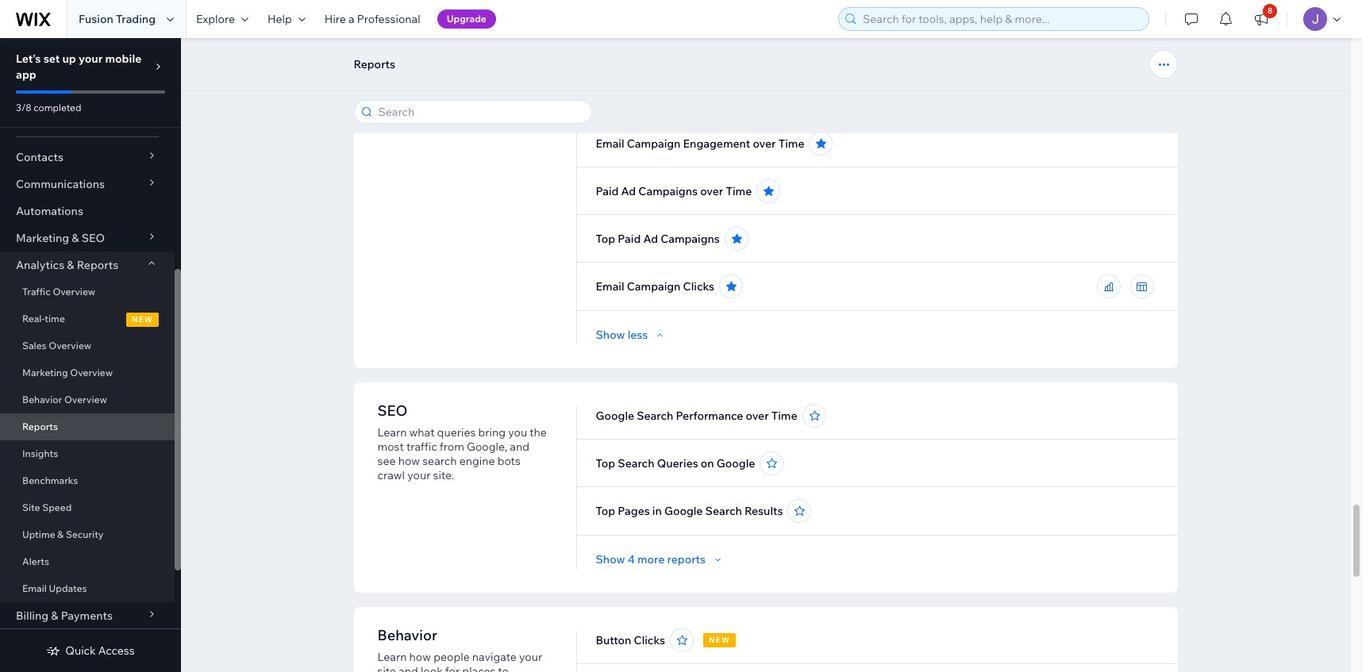 Task type: locate. For each thing, give the bounding box(es) containing it.
reports up insights in the left of the page
[[22, 421, 58, 433]]

0 vertical spatial and
[[510, 440, 530, 454]]

marketing down sales
[[22, 367, 68, 379]]

search for google
[[637, 409, 674, 423]]

& down marketing & seo
[[67, 258, 74, 272]]

fusion trading
[[79, 12, 156, 26]]

campaign for performance
[[627, 41, 681, 56]]

campaign down 'top paid ad campaigns'
[[627, 280, 681, 294]]

0 vertical spatial top
[[596, 232, 616, 246]]

performance for campaign
[[683, 41, 751, 56]]

1 top from the top
[[596, 232, 616, 246]]

top for top pages in google search results
[[596, 504, 616, 519]]

search left queries
[[618, 457, 655, 471]]

for
[[445, 665, 460, 673]]

behavior inside behavior learn how people navigate your site and look for places t
[[378, 627, 437, 645]]

look
[[421, 665, 443, 673]]

less
[[628, 328, 648, 342]]

1 vertical spatial traffic
[[22, 286, 51, 298]]

engagement
[[683, 137, 751, 151]]

1 vertical spatial new
[[709, 635, 731, 646]]

sales
[[22, 340, 47, 352]]

2 vertical spatial campaign
[[627, 280, 681, 294]]

& inside the analytics & reports dropdown button
[[67, 258, 74, 272]]

show
[[596, 328, 625, 342], [596, 553, 625, 567]]

reports up traffic overview link
[[77, 258, 118, 272]]

1 vertical spatial campaign
[[627, 137, 681, 151]]

traffic
[[726, 89, 759, 103], [22, 286, 51, 298]]

1 vertical spatial show
[[596, 553, 625, 567]]

reports inside dropdown button
[[77, 258, 118, 272]]

1 vertical spatial and
[[399, 665, 418, 673]]

campaign up contact
[[627, 41, 681, 56]]

1 vertical spatial marketing
[[22, 367, 68, 379]]

reports for reports button
[[354, 57, 395, 71]]

1 horizontal spatial and
[[510, 440, 530, 454]]

by
[[711, 89, 724, 103]]

3 campaign from the top
[[627, 280, 681, 294]]

2 show from the top
[[596, 553, 625, 567]]

google up 'top search queries on google'
[[596, 409, 635, 423]]

overview up marketing overview
[[49, 340, 91, 352]]

0 vertical spatial learn
[[378, 426, 407, 440]]

performance
[[683, 41, 751, 56], [676, 409, 744, 423]]

marketing inside marketing overview link
[[22, 367, 68, 379]]

clicks
[[683, 280, 715, 294], [634, 634, 665, 648]]

1 horizontal spatial behavior
[[378, 627, 437, 645]]

site
[[378, 665, 396, 673]]

behavior inside sidebar element
[[22, 394, 62, 406]]

time
[[45, 313, 65, 325]]

0 horizontal spatial ad
[[621, 184, 636, 199]]

reports
[[667, 553, 706, 567]]

paid up email campaign clicks
[[618, 232, 641, 246]]

behavior up the site
[[378, 627, 437, 645]]

overview down marketing overview link
[[64, 394, 107, 406]]

real-
[[22, 313, 45, 325]]

performance for search
[[676, 409, 744, 423]]

0 vertical spatial behavior
[[22, 394, 62, 406]]

top search queries on google
[[596, 457, 755, 471]]

learn for seo
[[378, 426, 407, 440]]

marketing & seo button
[[0, 225, 175, 252]]

learn left look
[[378, 650, 407, 665]]

show left less
[[596, 328, 625, 342]]

email
[[596, 41, 625, 56], [596, 137, 625, 151], [596, 280, 625, 294], [22, 583, 47, 595]]

your right 'navigate'
[[519, 650, 543, 665]]

a
[[349, 12, 355, 26]]

marketing for marketing overview
[[22, 367, 68, 379]]

people
[[434, 650, 470, 665]]

0 horizontal spatial new
[[132, 314, 153, 325]]

top left queries
[[596, 457, 616, 471]]

& up analytics & reports
[[72, 231, 79, 245]]

show less button
[[596, 328, 667, 342]]

2 vertical spatial over
[[746, 409, 769, 423]]

1 vertical spatial your
[[408, 469, 431, 483]]

top for top paid ad campaigns
[[596, 232, 616, 246]]

button clicks
[[596, 634, 665, 648]]

how right see
[[398, 454, 420, 469]]

your right up
[[79, 52, 103, 66]]

more
[[638, 553, 665, 567]]

0 horizontal spatial and
[[399, 665, 418, 673]]

site speed
[[22, 502, 72, 514]]

2 campaign from the top
[[627, 137, 681, 151]]

0 vertical spatial seo
[[82, 231, 105, 245]]

1 vertical spatial google
[[717, 457, 755, 471]]

campaigns
[[639, 184, 698, 199], [661, 232, 720, 246]]

0 vertical spatial ad
[[621, 184, 636, 199]]

clicks down 'top paid ad campaigns'
[[683, 280, 715, 294]]

1 vertical spatial learn
[[378, 650, 407, 665]]

queries
[[437, 426, 476, 440]]

1 horizontal spatial google
[[665, 504, 703, 519]]

traffic down analytics
[[22, 286, 51, 298]]

email inside "email updates" link
[[22, 583, 47, 595]]

search up 'top search queries on google'
[[637, 409, 674, 423]]

1 vertical spatial reports
[[77, 258, 118, 272]]

email down alerts
[[22, 583, 47, 595]]

email for email updates
[[22, 583, 47, 595]]

places
[[462, 665, 496, 673]]

2 horizontal spatial reports
[[354, 57, 395, 71]]

1 vertical spatial over
[[701, 184, 724, 199]]

and inside seo learn what queries bring you the most traffic from google, and see how search engine bots crawl your site.
[[510, 440, 530, 454]]

seo up most at the bottom left
[[378, 402, 408, 420]]

1 horizontal spatial seo
[[378, 402, 408, 420]]

0 horizontal spatial clicks
[[634, 634, 665, 648]]

1 vertical spatial seo
[[378, 402, 408, 420]]

over
[[753, 137, 776, 151], [701, 184, 724, 199], [746, 409, 769, 423]]

& right the billing
[[51, 609, 58, 623]]

show 4 more reports button
[[596, 553, 725, 567]]

1 vertical spatial search
[[618, 457, 655, 471]]

2 horizontal spatial google
[[717, 457, 755, 471]]

campaigns down paid ad campaigns over time
[[661, 232, 720, 246]]

1 horizontal spatial clicks
[[683, 280, 715, 294]]

seo down automations link
[[82, 231, 105, 245]]

1 vertical spatial time
[[726, 184, 752, 199]]

queries
[[657, 457, 699, 471]]

reports down hire a professional
[[354, 57, 395, 71]]

speed
[[42, 502, 72, 514]]

completed
[[34, 102, 81, 114]]

clicks right the "button"
[[634, 634, 665, 648]]

2 vertical spatial time
[[772, 409, 798, 423]]

top paid ad campaigns
[[596, 232, 720, 246]]

show left 4
[[596, 553, 625, 567]]

see
[[378, 454, 396, 469]]

learn inside seo learn what queries bring you the most traffic from google, and see how search engine bots crawl your site.
[[378, 426, 407, 440]]

reports
[[354, 57, 395, 71], [77, 258, 118, 272], [22, 421, 58, 433]]

email up click- at the top left of page
[[596, 41, 625, 56]]

search left results
[[706, 504, 742, 519]]

marketing up analytics
[[16, 231, 69, 245]]

app
[[16, 67, 36, 82]]

how
[[398, 454, 420, 469], [409, 650, 431, 665]]

0 horizontal spatial reports
[[22, 421, 58, 433]]

your inside let's set up your mobile app
[[79, 52, 103, 66]]

sales overview link
[[0, 333, 175, 360]]

mobile
[[105, 52, 142, 66]]

how inside behavior learn how people navigate your site and look for places t
[[409, 650, 431, 665]]

1 show from the top
[[596, 328, 625, 342]]

2 vertical spatial google
[[665, 504, 703, 519]]

hire a professional
[[325, 12, 421, 26]]

to-
[[625, 89, 639, 103]]

1 horizontal spatial traffic
[[726, 89, 759, 103]]

0 vertical spatial over
[[753, 137, 776, 151]]

overview for sales overview
[[49, 340, 91, 352]]

show for show 4 more reports
[[596, 553, 625, 567]]

alerts link
[[0, 549, 175, 576]]

performance up on
[[676, 409, 744, 423]]

search for top
[[618, 457, 655, 471]]

paid
[[596, 184, 619, 199], [618, 232, 641, 246]]

2 horizontal spatial your
[[519, 650, 543, 665]]

0 horizontal spatial your
[[79, 52, 103, 66]]

0 vertical spatial performance
[[683, 41, 751, 56]]

show less
[[596, 328, 648, 342]]

email campaign clicks
[[596, 280, 715, 294]]

and left the on the left
[[510, 440, 530, 454]]

click-to-contact rate by traffic source
[[596, 89, 799, 103]]

on
[[701, 457, 714, 471]]

show 4 more reports
[[596, 553, 706, 567]]

contacts
[[16, 150, 64, 164]]

top for top search queries on google
[[596, 457, 616, 471]]

0 vertical spatial show
[[596, 328, 625, 342]]

top left the 'pages'
[[596, 504, 616, 519]]

and right the site
[[399, 665, 418, 673]]

2 vertical spatial reports
[[22, 421, 58, 433]]

1 vertical spatial paid
[[618, 232, 641, 246]]

traffic
[[406, 440, 437, 454]]

paid up 'top paid ad campaigns'
[[596, 184, 619, 199]]

communications
[[16, 177, 105, 191]]

2 top from the top
[[596, 457, 616, 471]]

campaign for clicks
[[627, 280, 681, 294]]

& inside marketing & seo popup button
[[72, 231, 79, 245]]

uptime
[[22, 529, 55, 541]]

campaign
[[627, 41, 681, 56], [627, 137, 681, 151], [627, 280, 681, 294]]

reports inside button
[[354, 57, 395, 71]]

ad
[[621, 184, 636, 199], [644, 232, 658, 246]]

&
[[72, 231, 79, 245], [67, 258, 74, 272], [57, 529, 64, 541], [51, 609, 58, 623]]

1 horizontal spatial new
[[709, 635, 731, 646]]

learn for behavior
[[378, 650, 407, 665]]

1 vertical spatial performance
[[676, 409, 744, 423]]

0 vertical spatial clicks
[[683, 280, 715, 294]]

2 learn from the top
[[378, 650, 407, 665]]

learn inside behavior learn how people navigate your site and look for places t
[[378, 650, 407, 665]]

0 vertical spatial new
[[132, 314, 153, 325]]

1 vertical spatial ad
[[644, 232, 658, 246]]

1 vertical spatial behavior
[[378, 627, 437, 645]]

0 vertical spatial search
[[637, 409, 674, 423]]

overview down sales overview link
[[70, 367, 113, 379]]

marketing inside marketing & seo popup button
[[16, 231, 69, 245]]

1 campaign from the top
[[627, 41, 681, 56]]

overview down analytics & reports
[[53, 286, 95, 298]]

google right on
[[717, 457, 755, 471]]

0 vertical spatial marketing
[[16, 231, 69, 245]]

0 vertical spatial time
[[779, 137, 805, 151]]

1 vertical spatial campaigns
[[661, 232, 720, 246]]

seo inside popup button
[[82, 231, 105, 245]]

insights
[[22, 448, 58, 460]]

1 learn from the top
[[378, 426, 407, 440]]

0 vertical spatial how
[[398, 454, 420, 469]]

0 vertical spatial campaign
[[627, 41, 681, 56]]

1 vertical spatial top
[[596, 457, 616, 471]]

seo
[[82, 231, 105, 245], [378, 402, 408, 420]]

1 horizontal spatial reports
[[77, 258, 118, 272]]

& right uptime
[[57, 529, 64, 541]]

3 top from the top
[[596, 504, 616, 519]]

email down click- at the top left of page
[[596, 137, 625, 151]]

ad up email campaign clicks
[[644, 232, 658, 246]]

how left people
[[409, 650, 431, 665]]

email up show less
[[596, 280, 625, 294]]

email for email campaign performance
[[596, 41, 625, 56]]

0 horizontal spatial behavior
[[22, 394, 62, 406]]

Search for tools, apps, help & more... field
[[858, 8, 1144, 30]]

2 vertical spatial top
[[596, 504, 616, 519]]

1 horizontal spatial ad
[[644, 232, 658, 246]]

& inside the billing & payments popup button
[[51, 609, 58, 623]]

google right in
[[665, 504, 703, 519]]

your
[[79, 52, 103, 66], [408, 469, 431, 483], [519, 650, 543, 665]]

email campaign engagement over time
[[596, 137, 805, 151]]

performance up by at the top right of the page
[[683, 41, 751, 56]]

& inside uptime & security link
[[57, 529, 64, 541]]

learn up see
[[378, 426, 407, 440]]

0 vertical spatial your
[[79, 52, 103, 66]]

time for paid ad campaigns over time
[[726, 184, 752, 199]]

email for email campaign engagement over time
[[596, 137, 625, 151]]

0 vertical spatial paid
[[596, 184, 619, 199]]

billing & payments
[[16, 609, 113, 623]]

help button
[[258, 0, 315, 38]]

1 horizontal spatial your
[[408, 469, 431, 483]]

time for google search performance over time
[[772, 409, 798, 423]]

marketing for marketing & seo
[[16, 231, 69, 245]]

behavior down marketing overview
[[22, 394, 62, 406]]

traffic right by at the top right of the page
[[726, 89, 759, 103]]

0 vertical spatial reports
[[354, 57, 395, 71]]

1 vertical spatial how
[[409, 650, 431, 665]]

2 vertical spatial your
[[519, 650, 543, 665]]

Search field
[[374, 101, 586, 123]]

ad up 'top paid ad campaigns'
[[621, 184, 636, 199]]

0 horizontal spatial traffic
[[22, 286, 51, 298]]

your left site.
[[408, 469, 431, 483]]

reports button
[[346, 52, 403, 76]]

campaigns up 'top paid ad campaigns'
[[639, 184, 698, 199]]

paid ad campaigns over time
[[596, 184, 752, 199]]

0 horizontal spatial seo
[[82, 231, 105, 245]]

top up email campaign clicks
[[596, 232, 616, 246]]

campaign down contact
[[627, 137, 681, 151]]

0 vertical spatial google
[[596, 409, 635, 423]]

benchmarks link
[[0, 468, 175, 495]]



Task type: vqa. For each thing, say whether or not it's contained in the screenshot.
Marketing Overview link
yes



Task type: describe. For each thing, give the bounding box(es) containing it.
new inside sidebar element
[[132, 314, 153, 325]]

rate
[[684, 89, 708, 103]]

email for email campaign clicks
[[596, 280, 625, 294]]

marketing overview
[[22, 367, 113, 379]]

site speed link
[[0, 495, 175, 522]]

time for email campaign engagement over time
[[779, 137, 805, 151]]

trading
[[116, 12, 156, 26]]

billing & payments button
[[0, 603, 175, 630]]

bring
[[478, 426, 506, 440]]

set
[[43, 52, 60, 66]]

fusion
[[79, 12, 113, 26]]

and inside behavior learn how people navigate your site and look for places t
[[399, 665, 418, 673]]

analytics & reports
[[16, 258, 118, 272]]

reports link
[[0, 414, 175, 441]]

search
[[423, 454, 457, 469]]

most
[[378, 440, 404, 454]]

seo learn what queries bring you the most traffic from google, and see how search engine bots crawl your site.
[[378, 402, 547, 483]]

help
[[268, 12, 292, 26]]

analytics & reports button
[[0, 252, 175, 279]]

professional
[[357, 12, 421, 26]]

crawl
[[378, 469, 405, 483]]

8
[[1268, 6, 1273, 16]]

0 vertical spatial campaigns
[[639, 184, 698, 199]]

overview for traffic overview
[[53, 286, 95, 298]]

automations link
[[0, 198, 175, 225]]

behavior for behavior learn how people navigate your site and look for places t
[[378, 627, 437, 645]]

let's
[[16, 52, 41, 66]]

hire a professional link
[[315, 0, 430, 38]]

behavior overview
[[22, 394, 107, 406]]

benchmarks
[[22, 475, 78, 487]]

from
[[440, 440, 464, 454]]

campaign for engagement
[[627, 137, 681, 151]]

0 horizontal spatial google
[[596, 409, 635, 423]]

automations
[[16, 204, 83, 218]]

& for uptime
[[57, 529, 64, 541]]

2 vertical spatial search
[[706, 504, 742, 519]]

reports for reports link
[[22, 421, 58, 433]]

marketing & seo
[[16, 231, 105, 245]]

real-time
[[22, 313, 65, 325]]

site.
[[433, 469, 454, 483]]

over for engagement
[[753, 137, 776, 151]]

over for campaigns
[[701, 184, 724, 199]]

email campaign performance
[[596, 41, 751, 56]]

quick access
[[65, 644, 135, 658]]

security
[[66, 529, 104, 541]]

uptime & security
[[22, 529, 104, 541]]

behavior for behavior overview
[[22, 394, 62, 406]]

& for billing
[[51, 609, 58, 623]]

google,
[[467, 440, 508, 454]]

your inside seo learn what queries bring you the most traffic from google, and see how search engine bots crawl your site.
[[408, 469, 431, 483]]

payments
[[61, 609, 113, 623]]

sales overview
[[22, 340, 91, 352]]

what
[[409, 426, 435, 440]]

4
[[628, 553, 635, 567]]

explore
[[196, 12, 235, 26]]

3/8
[[16, 102, 31, 114]]

seo inside seo learn what queries bring you the most traffic from google, and see how search engine bots crawl your site.
[[378, 402, 408, 420]]

1 vertical spatial clicks
[[634, 634, 665, 648]]

the
[[530, 426, 547, 440]]

show for show less
[[596, 328, 625, 342]]

behavior overview link
[[0, 387, 175, 414]]

traffic overview link
[[0, 279, 175, 306]]

& for analytics
[[67, 258, 74, 272]]

quick
[[65, 644, 96, 658]]

& for marketing
[[72, 231, 79, 245]]

source
[[762, 89, 799, 103]]

overview for behavior overview
[[64, 394, 107, 406]]

google search performance over time
[[596, 409, 798, 423]]

behavior learn how people navigate your site and look for places t
[[378, 627, 543, 673]]

3/8 completed
[[16, 102, 81, 114]]

bots
[[498, 454, 521, 469]]

upgrade
[[447, 13, 487, 25]]

0 vertical spatial traffic
[[726, 89, 759, 103]]

over for performance
[[746, 409, 769, 423]]

updates
[[49, 583, 87, 595]]

navigate
[[472, 650, 517, 665]]

email updates
[[22, 583, 87, 595]]

engine
[[460, 454, 495, 469]]

insights link
[[0, 441, 175, 468]]

analytics
[[16, 258, 64, 272]]

how inside seo learn what queries bring you the most traffic from google, and see how search engine bots crawl your site.
[[398, 454, 420, 469]]

top pages in google search results
[[596, 504, 783, 519]]

up
[[62, 52, 76, 66]]

contacts button
[[0, 144, 175, 171]]

billing
[[16, 609, 49, 623]]

hire
[[325, 12, 346, 26]]

traffic inside sidebar element
[[22, 286, 51, 298]]

click-
[[596, 89, 625, 103]]

button
[[596, 634, 632, 648]]

overview for marketing overview
[[70, 367, 113, 379]]

your inside behavior learn how people navigate your site and look for places t
[[519, 650, 543, 665]]

upgrade button
[[437, 10, 496, 29]]

communications button
[[0, 171, 175, 198]]

sidebar element
[[0, 38, 181, 673]]

contact
[[639, 89, 682, 103]]



